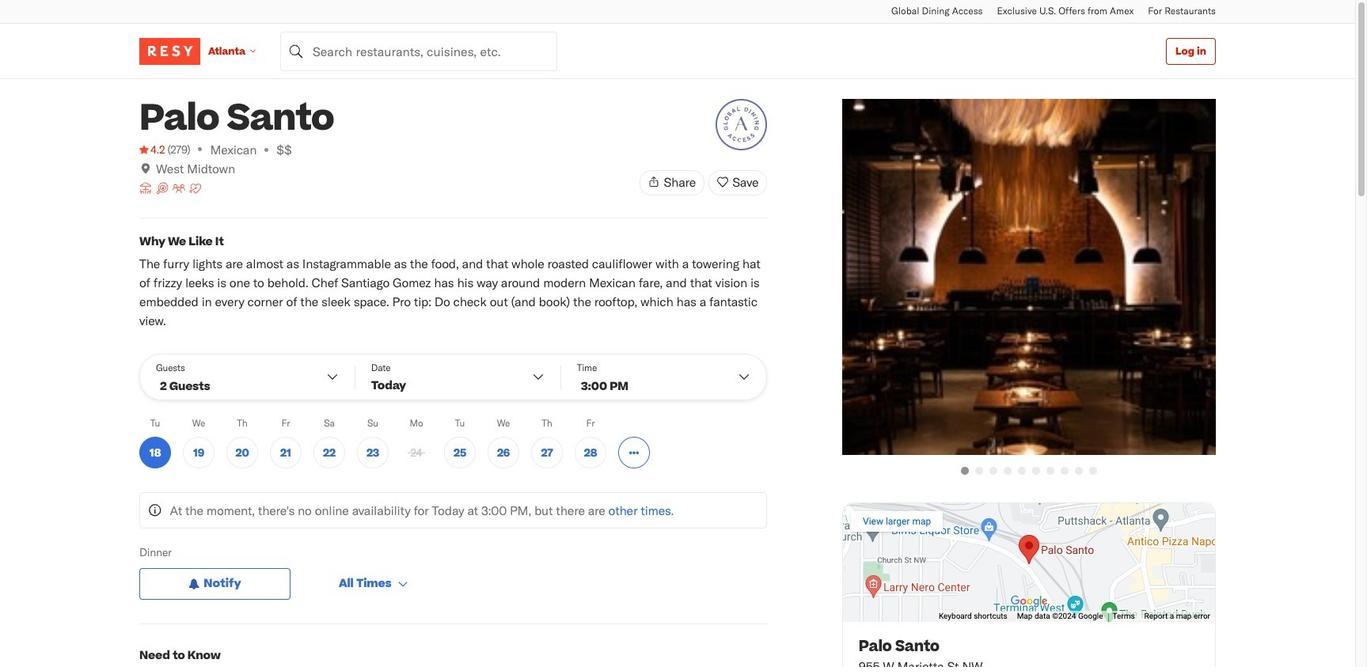 Task type: vqa. For each thing, say whether or not it's contained in the screenshot.
Resy blog content element
no



Task type: locate. For each thing, give the bounding box(es) containing it.
Search restaurants, cuisines, etc. text field
[[280, 31, 557, 71]]

4.2 out of 5 stars image
[[139, 142, 165, 158]]

None field
[[280, 31, 557, 71]]



